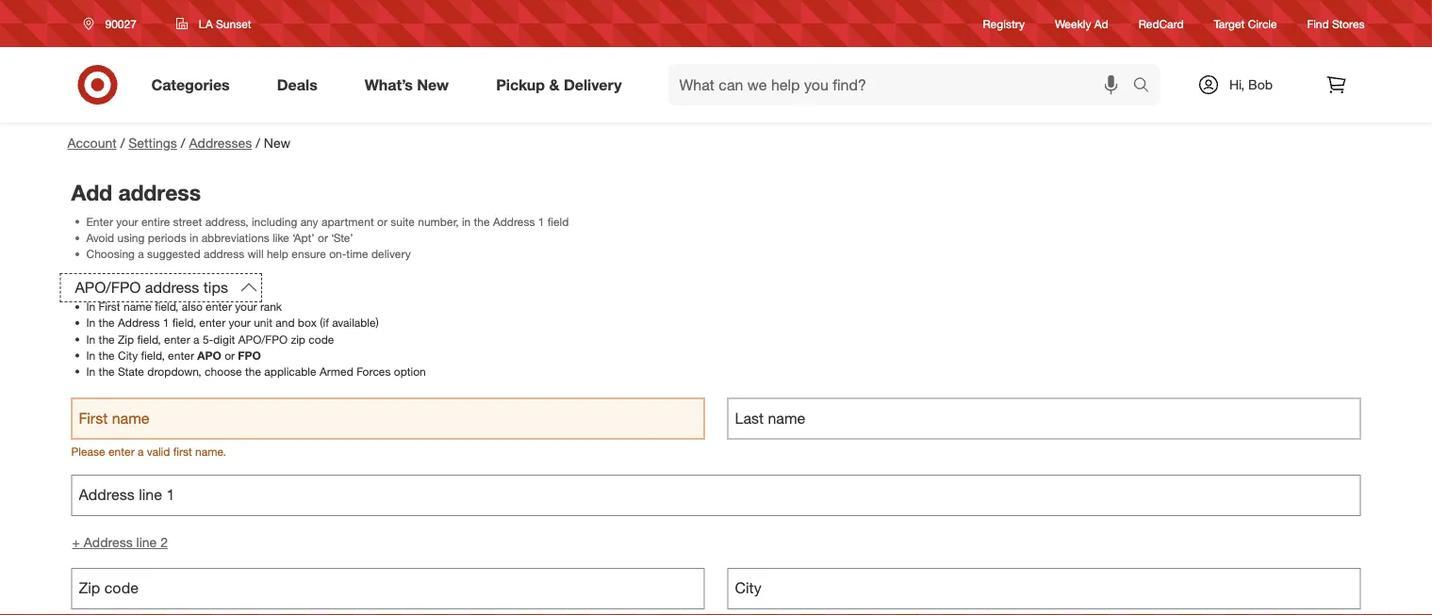 Task type: locate. For each thing, give the bounding box(es) containing it.
la sunset
[[199, 16, 251, 31]]

0 vertical spatial address
[[493, 215, 535, 229]]

enter right please
[[108, 445, 135, 459]]

search
[[1124, 77, 1170, 96]]

in first name field, also enter your rank in the address 1 field, enter your unit and box (if available) in the zip field, enter a 5-digit apo/fpo zip code in the city field, enter apo or fpo in the state dropdown, choose the applicable armed forces option
[[86, 300, 426, 379]]

a down using
[[138, 247, 144, 261]]

field,
[[155, 300, 179, 314], [172, 316, 196, 330], [137, 332, 161, 346], [141, 348, 165, 362]]

'ste'
[[331, 231, 353, 245]]

address down abbreviations
[[204, 247, 244, 261]]

0 vertical spatial 1
[[538, 215, 544, 229]]

address left field
[[493, 215, 535, 229]]

None text field
[[71, 399, 705, 440], [727, 399, 1361, 440], [727, 568, 1361, 610], [71, 399, 705, 440], [727, 399, 1361, 440], [727, 568, 1361, 610]]

first
[[173, 445, 192, 459]]

0 horizontal spatial 1
[[163, 316, 169, 330]]

field, down the apo/fpo address tips link
[[155, 300, 179, 314]]

in
[[462, 215, 471, 229], [189, 231, 198, 245]]

or left 'ste'
[[318, 231, 328, 245]]

1 horizontal spatial /
[[181, 135, 185, 151]]

deals
[[277, 75, 317, 94]]

1
[[538, 215, 544, 229], [163, 316, 169, 330]]

field, right 'city'
[[141, 348, 165, 362]]

sunset
[[216, 16, 251, 31]]

applicable
[[264, 364, 316, 379]]

hi,
[[1229, 76, 1245, 93]]

bob
[[1248, 76, 1273, 93]]

enter down tips
[[206, 300, 232, 314]]

like
[[273, 231, 289, 245]]

or inside the in first name field, also enter your rank in the address 1 field, enter your unit and box (if available) in the zip field, enter a 5-digit apo/fpo zip code in the city field, enter apo or fpo in the state dropdown, choose the applicable armed forces option
[[225, 348, 235, 362]]

a inside add address enter your entire street address, including any apartment or suite number, in the address 1 field avoid using periods in abbreviations like 'apt' or 'ste' choosing a suggested address will help ensure on-time delivery
[[138, 247, 144, 261]]

registry
[[983, 16, 1025, 31]]

including
[[252, 215, 297, 229]]

/ right settings link
[[181, 135, 185, 151]]

in right number,
[[462, 215, 471, 229]]

0 vertical spatial a
[[138, 247, 144, 261]]

code
[[309, 332, 334, 346]]

deals link
[[261, 64, 341, 106]]

box
[[298, 316, 317, 330]]

field, down also
[[172, 316, 196, 330]]

a left 5-
[[193, 332, 199, 346]]

2 vertical spatial your
[[229, 316, 251, 330]]

please enter a valid first name.
[[71, 445, 226, 459]]

help
[[267, 247, 288, 261]]

redcard
[[1139, 16, 1184, 31]]

addresses
[[189, 135, 252, 151]]

enter up 5-
[[199, 316, 225, 330]]

apo/fpo inside the in first name field, also enter your rank in the address 1 field, enter your unit and box (if available) in the zip field, enter a 5-digit apo/fpo zip code in the city field, enter apo or fpo in the state dropdown, choose the applicable armed forces option
[[238, 332, 288, 346]]

1 down the apo/fpo address tips link
[[163, 316, 169, 330]]

new
[[417, 75, 449, 94], [264, 135, 290, 151]]

None telephone field
[[71, 568, 705, 610]]

1 horizontal spatial new
[[417, 75, 449, 94]]

0 horizontal spatial or
[[225, 348, 235, 362]]

new right addresses
[[264, 135, 290, 151]]

2 horizontal spatial or
[[377, 215, 387, 229]]

categories link
[[135, 64, 253, 106]]

0 horizontal spatial new
[[264, 135, 290, 151]]

apo/fpo up first
[[75, 279, 141, 297]]

2 vertical spatial a
[[138, 445, 144, 459]]

None text field
[[71, 475, 1361, 517]]

address up entire
[[118, 179, 201, 206]]

0 vertical spatial address
[[118, 179, 201, 206]]

'apt'
[[292, 231, 315, 245]]

apartment
[[321, 215, 374, 229]]

the right number,
[[474, 215, 490, 229]]

the left 'city'
[[99, 348, 115, 362]]

2 vertical spatial or
[[225, 348, 235, 362]]

choosing
[[86, 247, 135, 261]]

apo/fpo down unit
[[238, 332, 288, 346]]

circle
[[1248, 16, 1277, 31]]

on-
[[329, 247, 346, 261]]

hi, bob
[[1229, 76, 1273, 93]]

address
[[493, 215, 535, 229], [118, 316, 160, 330], [84, 534, 133, 551]]

+ address line 2 link
[[71, 533, 169, 553]]

address inside add address enter your entire street address, including any apartment or suite number, in the address 1 field avoid using periods in abbreviations like 'apt' or 'ste' choosing a suggested address will help ensure on-time delivery
[[493, 215, 535, 229]]

or down digit
[[225, 348, 235, 362]]

1 vertical spatial apo/fpo
[[238, 332, 288, 346]]

target circle link
[[1214, 15, 1277, 32]]

2 horizontal spatial /
[[256, 135, 260, 151]]

pickup & delivery link
[[480, 64, 645, 106]]

your
[[116, 215, 138, 229], [235, 300, 257, 314], [229, 316, 251, 330]]

what's new link
[[349, 64, 472, 106]]

0 horizontal spatial /
[[120, 135, 125, 151]]

new right what's
[[417, 75, 449, 94]]

1 horizontal spatial 1
[[538, 215, 544, 229]]

your inside add address enter your entire street address, including any apartment or suite number, in the address 1 field avoid using periods in abbreviations like 'apt' or 'ste' choosing a suggested address will help ensure on-time delivery
[[116, 215, 138, 229]]

the left zip
[[99, 332, 115, 346]]

any
[[300, 215, 318, 229]]

your up unit
[[235, 300, 257, 314]]

address
[[118, 179, 201, 206], [204, 247, 244, 261], [145, 279, 199, 297]]

rank
[[260, 300, 282, 314]]

What can we help you find? suggestions appear below search field
[[668, 64, 1137, 106]]

&
[[549, 75, 560, 94]]

1 vertical spatial in
[[189, 231, 198, 245]]

name.
[[195, 445, 226, 459]]

1 vertical spatial a
[[193, 332, 199, 346]]

1 vertical spatial your
[[235, 300, 257, 314]]

option
[[394, 364, 426, 379]]

5-
[[203, 332, 213, 346]]

1 vertical spatial or
[[318, 231, 328, 245]]

account link
[[67, 135, 117, 151]]

3 / from the left
[[256, 135, 260, 151]]

1 vertical spatial 1
[[163, 316, 169, 330]]

1 vertical spatial address
[[118, 316, 160, 330]]

available)
[[332, 316, 379, 330]]

1 horizontal spatial or
[[318, 231, 328, 245]]

search button
[[1124, 64, 1170, 109]]

add address enter your entire street address, including any apartment or suite number, in the address 1 field avoid using periods in abbreviations like 'apt' or 'ste' choosing a suggested address will help ensure on-time delivery
[[71, 179, 569, 261]]

pickup & delivery
[[496, 75, 622, 94]]

2 in from the top
[[86, 316, 95, 330]]

(if
[[320, 316, 329, 330]]

a
[[138, 247, 144, 261], [193, 332, 199, 346], [138, 445, 144, 459]]

/ right addresses
[[256, 135, 260, 151]]

apo/fpo address tips
[[75, 279, 228, 297]]

your up using
[[116, 215, 138, 229]]

1 horizontal spatial in
[[462, 215, 471, 229]]

0 vertical spatial your
[[116, 215, 138, 229]]

find stores link
[[1307, 15, 1365, 32]]

periods
[[148, 231, 186, 245]]

digit
[[213, 332, 235, 346]]

or
[[377, 215, 387, 229], [318, 231, 328, 245], [225, 348, 235, 362]]

also
[[182, 300, 202, 314]]

90027 button
[[71, 7, 156, 41]]

1 left field
[[538, 215, 544, 229]]

address for apo/fpo
[[145, 279, 199, 297]]

apo/fpo
[[75, 279, 141, 297], [238, 332, 288, 346]]

/
[[120, 135, 125, 151], [181, 135, 185, 151], [256, 135, 260, 151]]

1 inside the in first name field, also enter your rank in the address 1 field, enter your unit and box (if available) in the zip field, enter a 5-digit apo/fpo zip code in the city field, enter apo or fpo in the state dropdown, choose the applicable armed forces option
[[163, 316, 169, 330]]

0 vertical spatial apo/fpo
[[75, 279, 141, 297]]

a left valid
[[138, 445, 144, 459]]

2 vertical spatial address
[[145, 279, 199, 297]]

2 / from the left
[[181, 135, 185, 151]]

or left suite
[[377, 215, 387, 229]]

0 horizontal spatial apo/fpo
[[75, 279, 141, 297]]

what's
[[365, 75, 413, 94]]

address right + on the bottom of page
[[84, 534, 133, 551]]

1 horizontal spatial apo/fpo
[[238, 332, 288, 346]]

address down name
[[118, 316, 160, 330]]

account / settings / addresses / new
[[67, 135, 290, 151]]

avoid
[[86, 231, 114, 245]]

choose
[[205, 364, 242, 379]]

the left state on the left
[[99, 364, 115, 379]]

1 inside add address enter your entire street address, including any apartment or suite number, in the address 1 field avoid using periods in abbreviations like 'apt' or 'ste' choosing a suggested address will help ensure on-time delivery
[[538, 215, 544, 229]]

/ left settings
[[120, 135, 125, 151]]

la sunset button
[[164, 7, 264, 41]]

delivery
[[371, 247, 411, 261]]

the
[[474, 215, 490, 229], [99, 316, 115, 330], [99, 332, 115, 346], [99, 348, 115, 362], [99, 364, 115, 379], [245, 364, 261, 379]]

your up digit
[[229, 316, 251, 330]]

address up also
[[145, 279, 199, 297]]

weekly ad
[[1055, 16, 1108, 31]]

add
[[71, 179, 112, 206]]

0 vertical spatial or
[[377, 215, 387, 229]]

in down street
[[189, 231, 198, 245]]



Task type: describe. For each thing, give the bounding box(es) containing it.
unit
[[254, 316, 272, 330]]

the down first
[[99, 316, 115, 330]]

fpo
[[238, 348, 261, 362]]

number,
[[418, 215, 459, 229]]

account
[[67, 135, 117, 151]]

suite
[[391, 215, 415, 229]]

address inside the in first name field, also enter your rank in the address 1 field, enter your unit and box (if available) in the zip field, enter a 5-digit apo/fpo zip code in the city field, enter apo or fpo in the state dropdown, choose the applicable armed forces option
[[118, 316, 160, 330]]

delivery
[[564, 75, 622, 94]]

weekly
[[1055, 16, 1091, 31]]

the inside add address enter your entire street address, including any apartment or suite number, in the address 1 field avoid using periods in abbreviations like 'apt' or 'ste' choosing a suggested address will help ensure on-time delivery
[[474, 215, 490, 229]]

zip
[[118, 332, 134, 346]]

city
[[118, 348, 138, 362]]

please
[[71, 445, 105, 459]]

1 vertical spatial new
[[264, 135, 290, 151]]

and
[[276, 316, 295, 330]]

dropdown,
[[147, 364, 201, 379]]

addresses link
[[189, 135, 252, 151]]

registry link
[[983, 15, 1025, 32]]

time
[[346, 247, 368, 261]]

abbreviations
[[201, 231, 269, 245]]

street
[[173, 215, 202, 229]]

using
[[117, 231, 145, 245]]

forces
[[357, 364, 391, 379]]

4 in from the top
[[86, 348, 95, 362]]

the down the fpo
[[245, 364, 261, 379]]

weekly ad link
[[1055, 15, 1108, 32]]

pickup
[[496, 75, 545, 94]]

a inside the in first name field, also enter your rank in the address 1 field, enter your unit and box (if available) in the zip field, enter a 5-digit apo/fpo zip code in the city field, enter apo or fpo in the state dropdown, choose the applicable armed forces option
[[193, 332, 199, 346]]

entire
[[141, 215, 170, 229]]

1 / from the left
[[120, 135, 125, 151]]

find
[[1307, 16, 1329, 31]]

target circle
[[1214, 16, 1277, 31]]

+
[[72, 534, 80, 551]]

categories
[[151, 75, 230, 94]]

90027
[[105, 16, 137, 31]]

5 in from the top
[[86, 364, 95, 379]]

what's new
[[365, 75, 449, 94]]

ensure
[[292, 247, 326, 261]]

will
[[247, 247, 264, 261]]

apo
[[197, 348, 221, 362]]

redcard link
[[1139, 15, 1184, 32]]

line
[[136, 534, 157, 551]]

2 vertical spatial address
[[84, 534, 133, 551]]

tips
[[203, 279, 228, 297]]

armed
[[320, 364, 353, 379]]

ad
[[1094, 16, 1108, 31]]

field, right zip
[[137, 332, 161, 346]]

0 vertical spatial in
[[462, 215, 471, 229]]

first
[[99, 300, 120, 314]]

field
[[548, 215, 569, 229]]

settings
[[128, 135, 177, 151]]

3 in from the top
[[86, 332, 95, 346]]

1 in from the top
[[86, 300, 95, 314]]

address,
[[205, 215, 248, 229]]

0 vertical spatial new
[[417, 75, 449, 94]]

name
[[123, 300, 152, 314]]

la
[[199, 16, 213, 31]]

target
[[1214, 16, 1245, 31]]

state
[[118, 364, 144, 379]]

suggested
[[147, 247, 200, 261]]

enter
[[86, 215, 113, 229]]

address for add
[[118, 179, 201, 206]]

0 horizontal spatial in
[[189, 231, 198, 245]]

valid
[[147, 445, 170, 459]]

settings link
[[128, 135, 177, 151]]

enter up dropdown,
[[168, 348, 194, 362]]

zip
[[291, 332, 305, 346]]

1 vertical spatial address
[[204, 247, 244, 261]]

+ address line 2
[[72, 534, 168, 551]]

2
[[160, 534, 168, 551]]

apo/fpo address tips link
[[64, 277, 258, 299]]

find stores
[[1307, 16, 1365, 31]]

enter left 5-
[[164, 332, 190, 346]]



Task type: vqa. For each thing, say whether or not it's contained in the screenshot.
Advertisement 'region'
no



